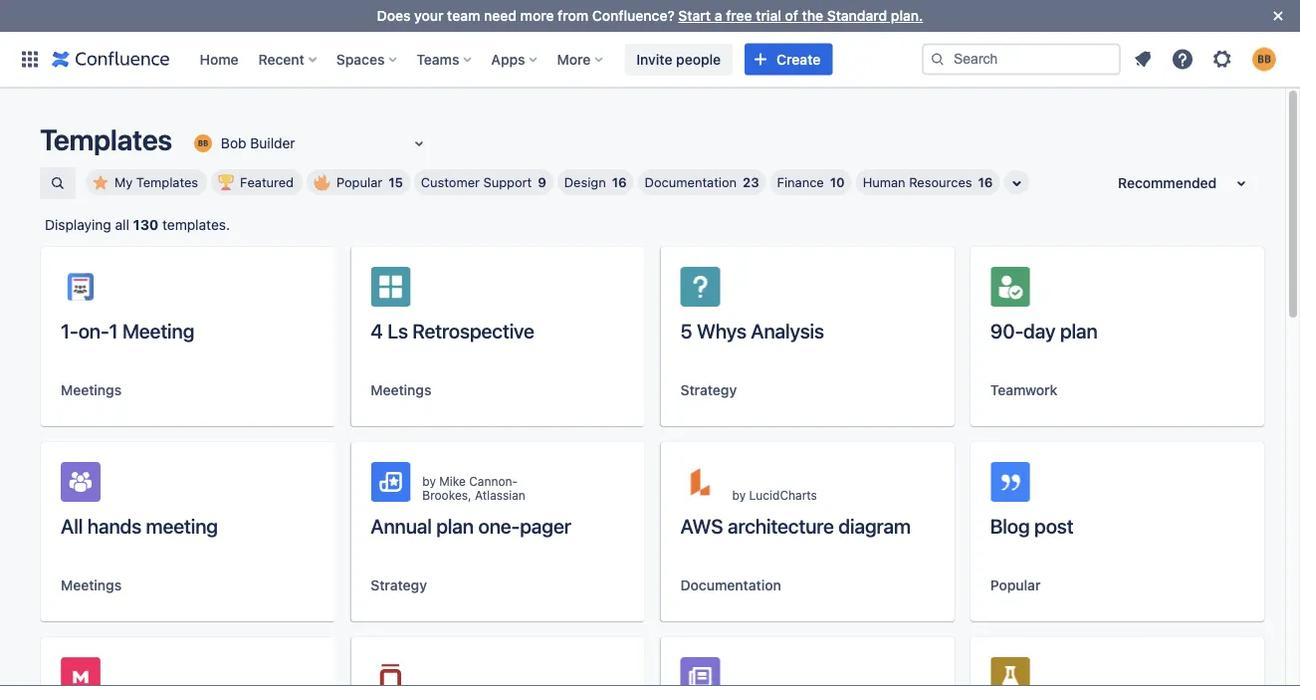 Task type: locate. For each thing, give the bounding box(es) containing it.
share link image for star brainstorming icon
[[255, 669, 279, 686]]

0 vertical spatial strategy button
[[681, 380, 737, 400]]

1 vertical spatial templates
[[136, 175, 198, 190]]

more categories image
[[1005, 171, 1029, 195]]

0 vertical spatial strategy
[[681, 382, 737, 398]]

1 vertical spatial documentation
[[681, 577, 781, 593]]

meeting
[[146, 514, 218, 537]]

share link image left star business plan one-pager "icon"
[[565, 669, 589, 686]]

recent button
[[253, 43, 324, 75]]

templates right my
[[136, 175, 198, 190]]

retrospective
[[413, 319, 534, 342]]

by for plan
[[422, 474, 436, 488]]

more button
[[551, 43, 611, 75]]

notification icon image
[[1131, 47, 1155, 71]]

start a free trial of the standard plan. link
[[679, 7, 923, 24]]

meetings button
[[61, 380, 122, 400], [371, 380, 432, 400], [61, 576, 122, 595]]

by left mike
[[422, 474, 436, 488]]

share link image left star capacity planning icon
[[1185, 669, 1209, 686]]

builder
[[250, 135, 295, 151]]

1 horizontal spatial 16
[[978, 175, 993, 190]]

meetings down ls
[[371, 382, 432, 398]]

1 vertical spatial plan
[[436, 514, 474, 537]]

on-
[[78, 319, 109, 342]]

spaces
[[336, 51, 385, 67]]

documentation left '23'
[[645, 175, 737, 190]]

strategy button down annual
[[371, 576, 427, 595]]

plan right day
[[1060, 319, 1098, 342]]

bob
[[221, 135, 247, 151]]

diagram
[[839, 514, 911, 537]]

recommended button
[[1106, 167, 1266, 199]]

plan
[[1060, 319, 1098, 342], [436, 514, 474, 537]]

confluence image
[[52, 47, 170, 71], [52, 47, 170, 71]]

meetings for ls
[[371, 382, 432, 398]]

resources
[[909, 175, 972, 190]]

popular button
[[991, 576, 1041, 595]]

plan.
[[891, 7, 923, 24]]

settings icon image
[[1211, 47, 1235, 71]]

0 horizontal spatial 16
[[612, 175, 627, 190]]

documentation for documentation
[[681, 577, 781, 593]]

share link image left star aws architecture diagram icon
[[875, 474, 899, 498]]

your
[[414, 7, 444, 24]]

templates.
[[162, 217, 230, 233]]

strategy button for 5
[[681, 380, 737, 400]]

16 left more categories image
[[978, 175, 993, 190]]

1-
[[61, 319, 78, 342]]

finance 10
[[777, 175, 845, 190]]

None text field
[[191, 133, 195, 153]]

15
[[389, 175, 403, 190]]

design
[[564, 175, 606, 190]]

strategy button down whys
[[681, 380, 737, 400]]

cannon-
[[469, 474, 518, 488]]

meetings for hands
[[61, 577, 122, 593]]

meetings button down on-
[[61, 380, 122, 400]]

customer support 9
[[421, 175, 546, 190]]

documentation button
[[681, 576, 781, 595]]

meetings button down ls
[[371, 380, 432, 400]]

0 horizontal spatial strategy button
[[371, 576, 427, 595]]

star brainstorming image
[[287, 669, 311, 686]]

displaying
[[45, 217, 111, 233]]

strategy down whys
[[681, 382, 737, 398]]

apps button
[[485, 43, 545, 75]]

1 vertical spatial popular
[[991, 577, 1041, 593]]

meetings button for hands
[[61, 576, 122, 595]]

home
[[200, 51, 239, 67]]

meetings down on-
[[61, 382, 122, 398]]

strategy down annual
[[371, 577, 427, 593]]

popular
[[337, 175, 383, 190], [991, 577, 1041, 593]]

my templates button
[[86, 169, 207, 195]]

annual
[[371, 514, 432, 537]]

meetings down all
[[61, 577, 122, 593]]

strategy button for annual
[[371, 576, 427, 595]]

free
[[726, 7, 752, 24]]

5 whys analysis
[[681, 319, 824, 342]]

1 vertical spatial strategy button
[[371, 576, 427, 595]]

1 horizontal spatial strategy
[[681, 382, 737, 398]]

popular down blog
[[991, 577, 1041, 593]]

meetings button down all
[[61, 576, 122, 595]]

9
[[538, 175, 546, 190]]

90-day plan
[[991, 319, 1098, 342]]

share link image for star capacity planning icon
[[1185, 669, 1209, 686]]

more
[[520, 7, 554, 24]]

displaying all 130 templates.
[[45, 217, 230, 233]]

banner containing home
[[0, 31, 1301, 88]]

16 right design on the left top of the page
[[612, 175, 627, 190]]

atlassian
[[475, 488, 526, 502]]

1 horizontal spatial by
[[732, 488, 746, 502]]

global element
[[12, 31, 922, 87]]

share link image left star business status update icon
[[875, 669, 899, 686]]

0 vertical spatial templates
[[40, 122, 172, 156]]

hands
[[87, 514, 141, 537]]

lucidcharts
[[749, 488, 817, 502]]

teams
[[417, 51, 459, 67]]

0 vertical spatial popular
[[337, 175, 383, 190]]

home link
[[194, 43, 245, 75]]

strategy
[[681, 382, 737, 398], [371, 577, 427, 593]]

star capacity planning image
[[1217, 669, 1241, 686]]

plan down the "brookes,"
[[436, 514, 474, 537]]

by inside by mike cannon- brookes, atlassian
[[422, 474, 436, 488]]

meetings button for ls
[[371, 380, 432, 400]]

1 horizontal spatial strategy button
[[681, 380, 737, 400]]

does
[[377, 7, 411, 24]]

16
[[612, 175, 627, 190], [978, 175, 993, 190]]

by left lucidcharts
[[732, 488, 746, 502]]

banner
[[0, 31, 1301, 88]]

0 horizontal spatial strategy
[[371, 577, 427, 593]]

templates up my
[[40, 122, 172, 156]]

by
[[422, 474, 436, 488], [732, 488, 746, 502]]

4 ls retrospective
[[371, 319, 534, 342]]

all
[[61, 514, 83, 537]]

5
[[681, 319, 692, 342]]

popular left 15
[[337, 175, 383, 190]]

meeting
[[122, 319, 194, 342]]

0 horizontal spatial by
[[422, 474, 436, 488]]

brookes,
[[422, 488, 472, 502]]

create
[[777, 51, 821, 67]]

post
[[1035, 514, 1074, 537]]

finance
[[777, 175, 824, 190]]

share link image left star brainstorming icon
[[255, 669, 279, 686]]

human resources 16
[[863, 175, 993, 190]]

0 vertical spatial plan
[[1060, 319, 1098, 342]]

share link image for star business status update icon
[[875, 669, 899, 686]]

trial
[[756, 7, 782, 24]]

share link image
[[875, 474, 899, 498], [255, 669, 279, 686], [565, 669, 589, 686], [875, 669, 899, 686], [1185, 669, 1209, 686]]

1 16 from the left
[[612, 175, 627, 190]]

design 16
[[564, 175, 627, 190]]

documentation down aws
[[681, 577, 781, 593]]

0 vertical spatial documentation
[[645, 175, 737, 190]]

whys
[[697, 319, 747, 342]]

standard
[[827, 7, 887, 24]]

documentation for documentation 23
[[645, 175, 737, 190]]

invite people button
[[625, 43, 733, 75]]

apps
[[491, 51, 525, 67]]

open image
[[407, 131, 431, 155]]

human
[[863, 175, 906, 190]]

1 vertical spatial strategy
[[371, 577, 427, 593]]



Task type: vqa. For each thing, say whether or not it's contained in the screenshot.
give
no



Task type: describe. For each thing, give the bounding box(es) containing it.
people
[[676, 51, 721, 67]]

130
[[133, 217, 159, 233]]

teams button
[[411, 43, 479, 75]]

your profile and preferences image
[[1253, 47, 1277, 71]]

meetings button for on-
[[61, 380, 122, 400]]

my
[[115, 175, 133, 190]]

help icon image
[[1171, 47, 1195, 71]]

by lucidcharts
[[732, 488, 817, 502]]

strategy for 5
[[681, 382, 737, 398]]

confluence?
[[592, 7, 675, 24]]

from
[[558, 7, 589, 24]]

appswitcher icon image
[[18, 47, 42, 71]]

annual plan one-pager
[[371, 514, 571, 537]]

team
[[447, 7, 480, 24]]

one-
[[478, 514, 520, 537]]

day
[[1024, 319, 1056, 342]]

23
[[743, 175, 759, 190]]

all hands meeting
[[61, 514, 218, 537]]

support
[[483, 175, 532, 190]]

invite people
[[637, 51, 721, 67]]

0 horizontal spatial popular
[[337, 175, 383, 190]]

1 horizontal spatial popular
[[991, 577, 1041, 593]]

teamwork button
[[991, 380, 1058, 400]]

featured
[[240, 175, 294, 190]]

2 16 from the left
[[978, 175, 993, 190]]

bob builder
[[221, 135, 295, 151]]

by for architecture
[[732, 488, 746, 502]]

10
[[830, 175, 845, 190]]

does your team need more from confluence? start a free trial of the standard plan.
[[377, 7, 923, 24]]

meetings for on-
[[61, 382, 122, 398]]

invite
[[637, 51, 673, 67]]

by mike cannon- brookes, atlassian
[[422, 474, 526, 502]]

recent
[[258, 51, 305, 67]]

aws architecture diagram
[[681, 514, 911, 537]]

documentation 23
[[645, 175, 759, 190]]

recommended
[[1118, 175, 1217, 191]]

1
[[109, 319, 118, 342]]

1-on-1 meeting
[[61, 319, 194, 342]]

analysis
[[751, 319, 824, 342]]

teamwork
[[991, 382, 1058, 398]]

customer
[[421, 175, 480, 190]]

4
[[371, 319, 383, 342]]

star aws architecture diagram image
[[907, 474, 931, 498]]

my templates
[[115, 175, 198, 190]]

strategy for annual
[[371, 577, 427, 593]]

blog
[[991, 514, 1030, 537]]

spaces button
[[330, 43, 405, 75]]

1 horizontal spatial plan
[[1060, 319, 1098, 342]]

star business status update image
[[907, 669, 931, 686]]

architecture
[[728, 514, 834, 537]]

share link image for star aws architecture diagram icon
[[875, 474, 899, 498]]

share link image for star business plan one-pager "icon"
[[565, 669, 589, 686]]

templates inside my templates button
[[136, 175, 198, 190]]

close image
[[1267, 4, 1291, 28]]

Search field
[[922, 43, 1121, 75]]

featured button
[[211, 169, 303, 195]]

of
[[785, 7, 799, 24]]

mike
[[439, 474, 466, 488]]

star business plan one-pager image
[[597, 669, 621, 686]]

a
[[715, 7, 722, 24]]

need
[[484, 7, 517, 24]]

search image
[[930, 51, 946, 67]]

more
[[557, 51, 591, 67]]

0 horizontal spatial plan
[[436, 514, 474, 537]]

ls
[[388, 319, 408, 342]]

all
[[115, 217, 129, 233]]

pager
[[520, 514, 571, 537]]

blog post
[[991, 514, 1074, 537]]

open search bar image
[[50, 175, 66, 191]]

90-
[[991, 319, 1024, 342]]

the
[[802, 7, 824, 24]]

aws
[[681, 514, 723, 537]]

start
[[679, 7, 711, 24]]



